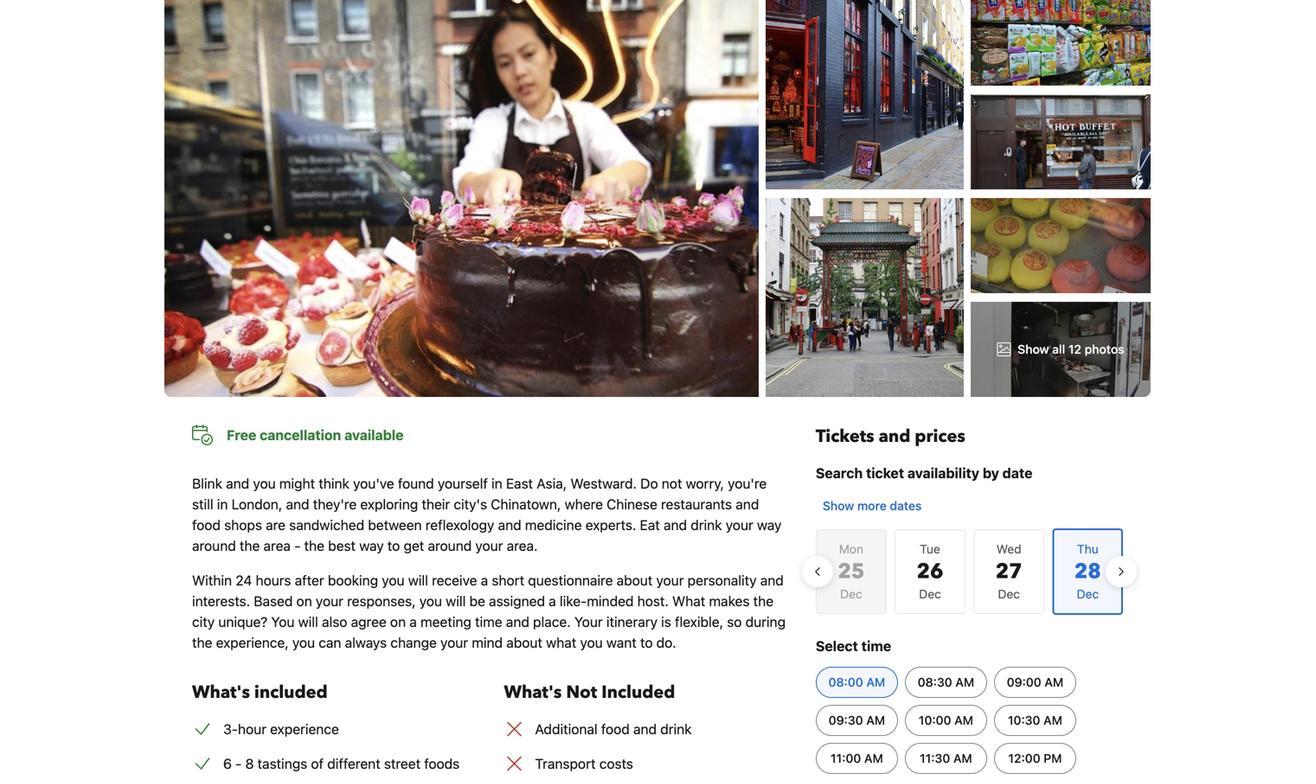 Task type: locate. For each thing, give the bounding box(es) containing it.
your up also
[[316, 593, 344, 610]]

1 vertical spatial drink
[[661, 722, 692, 738]]

their
[[422, 496, 450, 513]]

0 vertical spatial will
[[408, 573, 428, 589]]

foods
[[424, 756, 460, 773]]

0 vertical spatial way
[[757, 517, 782, 534]]

1 horizontal spatial on
[[390, 614, 406, 631]]

do
[[641, 476, 658, 492]]

dec inside tue 26 dec
[[920, 587, 942, 602]]

0 horizontal spatial show
[[823, 499, 855, 513]]

1 horizontal spatial will
[[408, 573, 428, 589]]

0 vertical spatial show
[[1018, 342, 1050, 357]]

0 horizontal spatial dec
[[841, 587, 863, 602]]

dec down 27
[[999, 587, 1021, 602]]

chinatown,
[[491, 496, 561, 513]]

1 dec from the left
[[841, 587, 863, 602]]

-
[[294, 538, 301, 555], [236, 756, 242, 773]]

your down meeting
[[441, 635, 468, 651]]

drink down restaurants on the right bottom
[[691, 517, 723, 534]]

worry,
[[686, 476, 725, 492]]

drink down included
[[661, 722, 692, 738]]

the down shops in the left bottom of the page
[[240, 538, 260, 555]]

am right 09:00
[[1045, 676, 1064, 690]]

1 vertical spatial way
[[359, 538, 384, 555]]

1 horizontal spatial around
[[428, 538, 472, 555]]

within
[[192, 573, 232, 589]]

25
[[838, 558, 865, 587]]

2 what's from the left
[[504, 681, 562, 705]]

1 vertical spatial show
[[823, 499, 855, 513]]

you've
[[353, 476, 394, 492]]

am for 08:30 am
[[956, 676, 975, 690]]

in left east at the left of the page
[[492, 476, 503, 492]]

what's left not
[[504, 681, 562, 705]]

reflexology
[[426, 517, 495, 534]]

shops
[[224, 517, 262, 534]]

08:00
[[829, 676, 864, 690]]

availability
[[908, 465, 980, 482]]

your up host.
[[657, 573, 684, 589]]

free
[[227, 427, 257, 444]]

and down assigned
[[506, 614, 530, 631]]

show inside "button"
[[823, 499, 855, 513]]

to inside within 24 hours after booking you will receive a short questionnaire about your personality and interests. based on your responses, you will be assigned a like-minded host. what makes the city unique? you will also agree on a meeting time and place. your itinerary is flexible, so during the experience, you can always change your mind about what you want to do.
[[641, 635, 653, 651]]

am right 08:00 on the right of the page
[[867, 676, 886, 690]]

region containing 25
[[802, 522, 1138, 622]]

tastings
[[258, 756, 308, 773]]

11:30
[[920, 752, 951, 766]]

am right 08:30 on the right
[[956, 676, 975, 690]]

dec for 27
[[999, 587, 1021, 602]]

will down get
[[408, 573, 428, 589]]

27
[[996, 558, 1023, 587]]

0 horizontal spatial to
[[388, 538, 400, 555]]

show all 12 photos
[[1018, 342, 1125, 357]]

0 vertical spatial about
[[617, 573, 653, 589]]

0 vertical spatial to
[[388, 538, 400, 555]]

2 horizontal spatial dec
[[999, 587, 1021, 602]]

1 horizontal spatial way
[[757, 517, 782, 534]]

the down sandwiched
[[304, 538, 325, 555]]

am for 10:00 am
[[955, 714, 974, 728]]

meeting
[[421, 614, 472, 631]]

region
[[802, 522, 1138, 622]]

what's
[[192, 681, 250, 705], [504, 681, 562, 705]]

09:00
[[1007, 676, 1042, 690]]

1 horizontal spatial what's
[[504, 681, 562, 705]]

0 horizontal spatial on
[[297, 593, 312, 610]]

2 vertical spatial will
[[298, 614, 318, 631]]

and
[[879, 425, 911, 449], [226, 476, 250, 492], [286, 496, 310, 513], [736, 496, 760, 513], [498, 517, 522, 534], [664, 517, 687, 534], [761, 573, 784, 589], [506, 614, 530, 631], [634, 722, 657, 738]]

1 horizontal spatial show
[[1018, 342, 1050, 357]]

0 vertical spatial time
[[475, 614, 503, 631]]

drink
[[691, 517, 723, 534], [661, 722, 692, 738]]

mon 25 dec
[[838, 542, 865, 602]]

will right you
[[298, 614, 318, 631]]

0 vertical spatial on
[[297, 593, 312, 610]]

agree
[[351, 614, 387, 631]]

show down search
[[823, 499, 855, 513]]

0 horizontal spatial way
[[359, 538, 384, 555]]

1 vertical spatial in
[[217, 496, 228, 513]]

place.
[[533, 614, 571, 631]]

all
[[1053, 342, 1066, 357]]

dec for 26
[[920, 587, 942, 602]]

time up mind
[[475, 614, 503, 631]]

food
[[192, 517, 221, 534], [602, 722, 630, 738]]

1 horizontal spatial about
[[617, 573, 653, 589]]

pm
[[1044, 752, 1063, 766]]

dec
[[841, 587, 863, 602], [920, 587, 942, 602], [999, 587, 1021, 602]]

your
[[726, 517, 754, 534], [476, 538, 503, 555], [657, 573, 684, 589], [316, 593, 344, 610], [441, 635, 468, 651]]

still
[[192, 496, 213, 513]]

3-
[[223, 722, 238, 738]]

more
[[858, 499, 887, 513]]

0 vertical spatial in
[[492, 476, 503, 492]]

also
[[322, 614, 348, 631]]

about down place.
[[507, 635, 543, 651]]

to inside blink and you might think you've found yourself in east asia, westward. do not worry, you're still in london, and they're exploring their city's chinatown, where chinese restaurants and food shops are sandwiched between reflexology and medicine experts. eat and drink your way around the area - the best way to get around your area.
[[388, 538, 400, 555]]

will
[[408, 573, 428, 589], [446, 593, 466, 610], [298, 614, 318, 631]]

and down included
[[634, 722, 657, 738]]

1 vertical spatial to
[[641, 635, 653, 651]]

dec inside wed 27 dec
[[999, 587, 1021, 602]]

tickets
[[816, 425, 875, 449]]

10:30
[[1009, 714, 1041, 728]]

am for 11:00 am
[[865, 752, 884, 766]]

way
[[757, 517, 782, 534], [359, 538, 384, 555]]

a up place.
[[549, 593, 556, 610]]

dec down 26
[[920, 587, 942, 602]]

experience
[[270, 722, 339, 738]]

1 vertical spatial time
[[862, 638, 892, 655]]

11:30 am
[[920, 752, 973, 766]]

a up change
[[410, 614, 417, 631]]

on up change
[[390, 614, 406, 631]]

medicine
[[525, 517, 582, 534]]

about
[[617, 573, 653, 589], [507, 635, 543, 651]]

am right 11:30
[[954, 752, 973, 766]]

0 vertical spatial drink
[[691, 517, 723, 534]]

show left 'all'
[[1018, 342, 1050, 357]]

what's for what's included
[[192, 681, 250, 705]]

26
[[917, 558, 944, 587]]

what's up 3- on the bottom left
[[192, 681, 250, 705]]

1 horizontal spatial -
[[294, 538, 301, 555]]

unique?
[[218, 614, 268, 631]]

3-hour experience
[[223, 722, 339, 738]]

makes
[[709, 593, 750, 610]]

to left do. at the bottom of the page
[[641, 635, 653, 651]]

dec inside mon 25 dec
[[841, 587, 863, 602]]

around up within
[[192, 538, 236, 555]]

0 horizontal spatial will
[[298, 614, 318, 631]]

time
[[475, 614, 503, 631], [862, 638, 892, 655]]

12
[[1069, 342, 1082, 357]]

to left get
[[388, 538, 400, 555]]

1 around from the left
[[192, 538, 236, 555]]

show for show all 12 photos
[[1018, 342, 1050, 357]]

different
[[327, 756, 381, 773]]

the down city
[[192, 635, 212, 651]]

1 horizontal spatial a
[[481, 573, 488, 589]]

0 vertical spatial -
[[294, 538, 301, 555]]

between
[[368, 517, 422, 534]]

am right the 10:30 in the right bottom of the page
[[1044, 714, 1063, 728]]

exploring
[[360, 496, 418, 513]]

are
[[266, 517, 286, 534]]

additional food and drink
[[535, 722, 692, 738]]

within 24 hours after booking you will receive a short questionnaire about your personality and interests. based on your responses, you will be assigned a like-minded host. what makes the city unique? you will also agree on a meeting time and place. your itinerary is flexible, so during the experience, you can always change your mind about what you want to do.
[[192, 573, 786, 651]]

do.
[[657, 635, 677, 651]]

you
[[271, 614, 295, 631]]

0 horizontal spatial time
[[475, 614, 503, 631]]

1 vertical spatial food
[[602, 722, 630, 738]]

and up during on the bottom right of page
[[761, 573, 784, 589]]

and right eat
[[664, 517, 687, 534]]

1 what's from the left
[[192, 681, 250, 705]]

0 vertical spatial food
[[192, 517, 221, 534]]

- right area
[[294, 538, 301, 555]]

dec for 25
[[841, 587, 863, 602]]

you up 'responses,'
[[382, 573, 405, 589]]

0 horizontal spatial food
[[192, 517, 221, 534]]

2 dec from the left
[[920, 587, 942, 602]]

food up costs
[[602, 722, 630, 738]]

in right still
[[217, 496, 228, 513]]

ticket
[[867, 465, 905, 482]]

way right best
[[359, 538, 384, 555]]

food down still
[[192, 517, 221, 534]]

am right 11:00
[[865, 752, 884, 766]]

0 horizontal spatial about
[[507, 635, 543, 651]]

a up be
[[481, 573, 488, 589]]

street
[[384, 756, 421, 773]]

not
[[662, 476, 683, 492]]

time right select
[[862, 638, 892, 655]]

1 horizontal spatial in
[[492, 476, 503, 492]]

way down you're
[[757, 517, 782, 534]]

assigned
[[489, 593, 545, 610]]

around down the reflexology
[[428, 538, 472, 555]]

am for 11:30 am
[[954, 752, 973, 766]]

about up host.
[[617, 573, 653, 589]]

city
[[192, 614, 215, 631]]

1 vertical spatial will
[[446, 593, 466, 610]]

1 horizontal spatial dec
[[920, 587, 942, 602]]

- right 6
[[236, 756, 242, 773]]

dec down 25
[[841, 587, 863, 602]]

personality
[[688, 573, 757, 589]]

1 horizontal spatial to
[[641, 635, 653, 651]]

am right 09:30
[[867, 714, 886, 728]]

food inside blink and you might think you've found yourself in east asia, westward. do not worry, you're still in london, and they're exploring their city's chinatown, where chinese restaurants and food shops are sandwiched between reflexology and medicine experts. eat and drink your way around the area - the best way to get around your area.
[[192, 517, 221, 534]]

will down receive
[[446, 593, 466, 610]]

3 dec from the left
[[999, 587, 1021, 602]]

on down after
[[297, 593, 312, 610]]

0 horizontal spatial around
[[192, 538, 236, 555]]

dates
[[890, 499, 922, 513]]

experts.
[[586, 517, 637, 534]]

0 horizontal spatial -
[[236, 756, 242, 773]]

am for 08:00 am
[[867, 676, 886, 690]]

blink
[[192, 476, 222, 492]]

2 vertical spatial a
[[410, 614, 417, 631]]

select
[[816, 638, 859, 655]]

a
[[481, 573, 488, 589], [549, 593, 556, 610], [410, 614, 417, 631]]

you up london,
[[253, 476, 276, 492]]

flexible,
[[675, 614, 724, 631]]

2 horizontal spatial a
[[549, 593, 556, 610]]

yourself
[[438, 476, 488, 492]]

1 horizontal spatial food
[[602, 722, 630, 738]]

prices
[[915, 425, 966, 449]]

am right 10:00
[[955, 714, 974, 728]]

0 horizontal spatial what's
[[192, 681, 250, 705]]

around
[[192, 538, 236, 555], [428, 538, 472, 555]]

they're
[[313, 496, 357, 513]]



Task type: vqa. For each thing, say whether or not it's contained in the screenshot.
the middle BEDS
no



Task type: describe. For each thing, give the bounding box(es) containing it.
minded
[[587, 593, 634, 610]]

transport costs
[[535, 756, 634, 773]]

am for 10:30 am
[[1044, 714, 1063, 728]]

hour
[[238, 722, 267, 738]]

am for 09:00 am
[[1045, 676, 1064, 690]]

cancellation
[[260, 427, 341, 444]]

1 vertical spatial about
[[507, 635, 543, 651]]

can
[[319, 635, 341, 651]]

10:30 am
[[1009, 714, 1063, 728]]

east
[[506, 476, 533, 492]]

best
[[328, 538, 356, 555]]

change
[[391, 635, 437, 651]]

hours
[[256, 573, 291, 589]]

12:00 pm
[[1009, 752, 1063, 766]]

1 horizontal spatial time
[[862, 638, 892, 655]]

tickets and prices
[[816, 425, 966, 449]]

08:30
[[918, 676, 953, 690]]

8
[[245, 756, 254, 773]]

your down you're
[[726, 517, 754, 534]]

always
[[345, 635, 387, 651]]

am for 09:30 am
[[867, 714, 886, 728]]

show for show more dates
[[823, 499, 855, 513]]

like-
[[560, 593, 587, 610]]

the up during on the bottom right of page
[[754, 593, 774, 610]]

and down you're
[[736, 496, 760, 513]]

asia,
[[537, 476, 567, 492]]

responses,
[[347, 593, 416, 610]]

restaurants
[[661, 496, 733, 513]]

sandwiched
[[289, 517, 365, 534]]

08:00 am
[[829, 676, 886, 690]]

so
[[727, 614, 742, 631]]

found
[[398, 476, 434, 492]]

09:00 am
[[1007, 676, 1064, 690]]

host.
[[638, 593, 669, 610]]

what's included
[[192, 681, 328, 705]]

might
[[279, 476, 315, 492]]

where
[[565, 496, 603, 513]]

0 horizontal spatial a
[[410, 614, 417, 631]]

24
[[236, 573, 252, 589]]

2 horizontal spatial will
[[446, 593, 466, 610]]

search
[[816, 465, 863, 482]]

costs
[[600, 756, 634, 773]]

6
[[223, 756, 232, 773]]

0 vertical spatial a
[[481, 573, 488, 589]]

is
[[662, 614, 672, 631]]

1 vertical spatial -
[[236, 756, 242, 773]]

chinese
[[607, 496, 658, 513]]

blink and you might think you've found yourself in east asia, westward. do not worry, you're still in london, and they're exploring their city's chinatown, where chinese restaurants and food shops are sandwiched between reflexology and medicine experts. eat and drink your way around the area - the best way to get around your area.
[[192, 476, 782, 555]]

experience,
[[216, 635, 289, 651]]

during
[[746, 614, 786, 631]]

6 - 8 tastings of different street foods
[[223, 756, 460, 773]]

free cancellation available
[[227, 427, 404, 444]]

additional
[[535, 722, 598, 738]]

09:30 am
[[829, 714, 886, 728]]

mon
[[840, 542, 864, 557]]

london,
[[232, 496, 282, 513]]

want
[[607, 635, 637, 651]]

date
[[1003, 465, 1033, 482]]

you inside blink and you might think you've found yourself in east asia, westward. do not worry, you're still in london, and they're exploring their city's chinatown, where chinese restaurants and food shops are sandwiched between reflexology and medicine experts. eat and drink your way around the area - the best way to get around your area.
[[253, 476, 276, 492]]

tue 26 dec
[[917, 542, 944, 602]]

0 horizontal spatial in
[[217, 496, 228, 513]]

interests.
[[192, 593, 250, 610]]

itinerary
[[607, 614, 658, 631]]

you up meeting
[[420, 593, 442, 610]]

think
[[319, 476, 350, 492]]

you down your
[[580, 635, 603, 651]]

09:30
[[829, 714, 864, 728]]

you left the can
[[292, 635, 315, 651]]

your left area.
[[476, 538, 503, 555]]

of
[[311, 756, 324, 773]]

what's for what's not included
[[504, 681, 562, 705]]

2 around from the left
[[428, 538, 472, 555]]

short
[[492, 573, 525, 589]]

transport
[[535, 756, 596, 773]]

and up ticket
[[879, 425, 911, 449]]

wed 27 dec
[[996, 542, 1023, 602]]

08:30 am
[[918, 676, 975, 690]]

and down might
[[286, 496, 310, 513]]

drink inside blink and you might think you've found yourself in east asia, westward. do not worry, you're still in london, and they're exploring their city's chinatown, where chinese restaurants and food shops are sandwiched between reflexology and medicine experts. eat and drink your way around the area - the best way to get around your area.
[[691, 517, 723, 534]]

1 vertical spatial on
[[390, 614, 406, 631]]

show more dates button
[[816, 491, 929, 522]]

1 vertical spatial a
[[549, 593, 556, 610]]

your
[[575, 614, 603, 631]]

mind
[[472, 635, 503, 651]]

- inside blink and you might think you've found yourself in east asia, westward. do not worry, you're still in london, and they're exploring their city's chinatown, where chinese restaurants and food shops are sandwiched between reflexology and medicine experts. eat and drink your way around the area - the best way to get around your area.
[[294, 538, 301, 555]]

included
[[254, 681, 328, 705]]

what's not included
[[504, 681, 676, 705]]

and up area.
[[498, 517, 522, 534]]

questionnaire
[[528, 573, 613, 589]]

based
[[254, 593, 293, 610]]

westward.
[[571, 476, 637, 492]]

select time
[[816, 638, 892, 655]]

time inside within 24 hours after booking you will receive a short questionnaire about your personality and interests. based on your responses, you will be assigned a like-minded host. what makes the city unique? you will also agree on a meeting time and place. your itinerary is flexible, so during the experience, you can always change your mind about what you want to do.
[[475, 614, 503, 631]]

what
[[673, 593, 706, 610]]

area.
[[507, 538, 538, 555]]

and up london,
[[226, 476, 250, 492]]

eat
[[640, 517, 660, 534]]

city's
[[454, 496, 487, 513]]

included
[[602, 681, 676, 705]]



